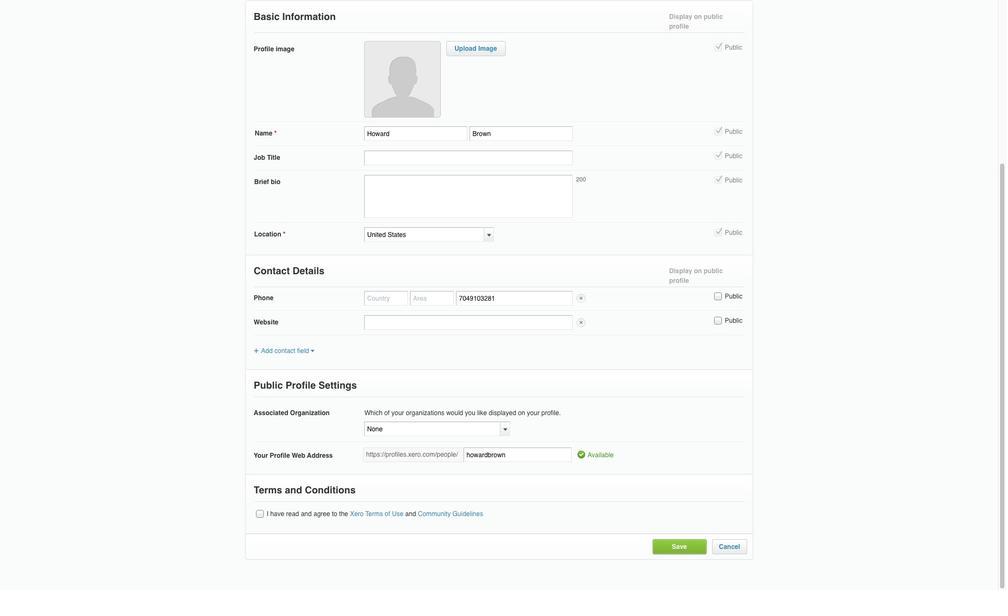 Task type: locate. For each thing, give the bounding box(es) containing it.
profile.
[[542, 410, 561, 417]]

0 vertical spatial of
[[384, 410, 390, 417]]

add
[[261, 348, 273, 355]]

1 vertical spatial profile
[[669, 277, 689, 285]]

Country text field
[[364, 291, 408, 306]]

agree
[[314, 511, 330, 519]]

profile left image
[[254, 45, 274, 53]]

terms
[[254, 485, 282, 496], [365, 511, 383, 519]]

4 public button from the top
[[713, 176, 723, 185]]

1 vertical spatial public
[[704, 268, 723, 275]]

like
[[477, 410, 487, 417]]

available
[[588, 452, 614, 460]]

display on public profile for contact details
[[669, 268, 723, 285]]

0 vertical spatial profile
[[669, 23, 689, 30]]

i
[[267, 511, 269, 519]]

0 vertical spatial on
[[694, 13, 702, 21]]

1 vertical spatial on
[[694, 268, 702, 275]]

xero terms of use link
[[350, 511, 404, 519]]

display
[[669, 13, 692, 21], [669, 268, 692, 275]]

profile up associated organization
[[286, 380, 316, 392]]

Area text field
[[410, 291, 454, 306]]

1 horizontal spatial terms
[[365, 511, 383, 519]]

terms up 'i'
[[254, 485, 282, 496]]

on for information
[[694, 13, 702, 21]]

details
[[293, 265, 325, 277]]

read
[[286, 511, 299, 519]]

None button
[[255, 510, 265, 520]]

1 display from the top
[[669, 13, 692, 21]]

upload image
[[455, 45, 497, 52]]

profile
[[254, 45, 274, 53], [286, 380, 316, 392], [270, 453, 290, 460]]

your right "which" at the bottom
[[392, 410, 404, 417]]

name
[[255, 130, 272, 137]]

el image
[[310, 350, 315, 353]]

2 display from the top
[[669, 268, 692, 275]]

0 vertical spatial public
[[704, 13, 723, 21]]

basic information
[[254, 11, 336, 22]]

of right "which" at the bottom
[[384, 410, 390, 417]]

use
[[392, 511, 404, 519]]

job title
[[254, 154, 280, 162]]

2 display on public profile from the top
[[669, 268, 723, 285]]

of left the use
[[385, 511, 390, 519]]

1 public from the top
[[704, 13, 723, 21]]

and
[[285, 485, 302, 496], [301, 511, 312, 519], [405, 511, 416, 519]]

1 vertical spatial terms
[[365, 511, 383, 519]]

phone
[[254, 295, 274, 302]]

2 public button from the top
[[713, 127, 723, 137]]

terms and conditions
[[254, 485, 356, 496]]

on
[[694, 13, 702, 21], [694, 268, 702, 275], [518, 410, 525, 417]]

would
[[446, 410, 463, 417]]

information
[[282, 11, 336, 22]]

0 horizontal spatial terms
[[254, 485, 282, 496]]

profile left web
[[270, 453, 290, 460]]

1 display on public profile from the top
[[669, 13, 723, 30]]

1 vertical spatial profile
[[286, 380, 316, 392]]

your
[[254, 453, 268, 460]]

5 public button from the top
[[713, 228, 723, 238]]

2 vertical spatial profile
[[270, 453, 290, 460]]

upload
[[455, 45, 477, 52]]

brief bio
[[254, 178, 281, 186]]

1 profile from the top
[[669, 23, 689, 30]]

and right read
[[301, 511, 312, 519]]

address
[[307, 453, 333, 460]]

guidelines
[[453, 511, 483, 519]]

have
[[270, 511, 284, 519]]

Public button
[[713, 43, 723, 52], [713, 127, 723, 137], [713, 151, 723, 161], [713, 176, 723, 185], [713, 228, 723, 238], [713, 292, 723, 302], [713, 316, 723, 326]]

0 vertical spatial display
[[669, 13, 692, 21]]

save button
[[672, 544, 687, 551]]

displayed
[[489, 410, 516, 417]]

job
[[254, 154, 265, 162]]

public
[[725, 44, 743, 51], [725, 128, 743, 136], [725, 152, 743, 160], [725, 177, 743, 184], [725, 229, 743, 237], [725, 293, 743, 301], [725, 317, 743, 325], [254, 380, 283, 392]]

display on public profile
[[669, 13, 723, 30], [669, 268, 723, 285]]

1 your from the left
[[392, 410, 404, 417]]

your
[[392, 410, 404, 417], [527, 410, 540, 417]]

contact
[[275, 348, 295, 355]]

2 public from the top
[[704, 268, 723, 275]]

your left profile.
[[527, 410, 540, 417]]

1 horizontal spatial your
[[527, 410, 540, 417]]

Last text field
[[469, 126, 573, 141]]

None text field
[[364, 151, 573, 165], [364, 422, 500, 437], [364, 151, 573, 165], [364, 422, 500, 437]]

2 your from the left
[[527, 410, 540, 417]]

associated organization
[[254, 410, 330, 417]]

profile
[[669, 23, 689, 30], [669, 277, 689, 285]]

terms right "xero"
[[365, 511, 383, 519]]

website
[[254, 319, 279, 326]]

of
[[384, 410, 390, 417], [385, 511, 390, 519]]

None text field
[[364, 316, 573, 330], [463, 448, 572, 463], [364, 316, 573, 330], [463, 448, 572, 463]]

https://profiles.xero.com/people/
[[366, 452, 458, 459]]

0 horizontal spatial your
[[392, 410, 404, 417]]

location
[[254, 231, 281, 238]]

2 profile from the top
[[669, 277, 689, 285]]

public
[[704, 13, 723, 21], [704, 268, 723, 275]]

display for information
[[669, 13, 692, 21]]

Number text field
[[456, 291, 573, 306]]

3 public button from the top
[[713, 151, 723, 161]]

1 vertical spatial display on public profile
[[669, 268, 723, 285]]

1 vertical spatial of
[[385, 511, 390, 519]]

1 vertical spatial display
[[669, 268, 692, 275]]

0 vertical spatial display on public profile
[[669, 13, 723, 30]]



Task type: describe. For each thing, give the bounding box(es) containing it.
xero
[[350, 511, 364, 519]]

associated
[[254, 410, 288, 417]]

display on public profile for basic information
[[669, 13, 723, 30]]

public for contact details
[[704, 268, 723, 275]]

basic
[[254, 11, 280, 22]]

add contact field
[[261, 348, 309, 355]]

community
[[418, 511, 451, 519]]

and right the use
[[405, 511, 416, 519]]

upload image button
[[455, 45, 497, 52]]

add contact field button
[[254, 348, 315, 355]]

profile for public profile settings
[[286, 380, 316, 392]]

Location text field
[[364, 228, 484, 242]]

you
[[465, 410, 476, 417]]

1 public button from the top
[[713, 43, 723, 52]]

i have read and agree to the xero terms of use and community guidelines
[[267, 511, 483, 519]]

2 vertical spatial on
[[518, 410, 525, 417]]

on for details
[[694, 268, 702, 275]]

image
[[276, 45, 294, 53]]

the
[[339, 511, 348, 519]]

organizations
[[406, 410, 445, 417]]

conditions
[[305, 485, 356, 496]]

web
[[292, 453, 305, 460]]

public for basic information
[[704, 13, 723, 21]]

organization
[[290, 410, 330, 417]]

settings
[[319, 380, 357, 392]]

0 vertical spatial profile
[[254, 45, 274, 53]]

your profile web address
[[254, 453, 333, 460]]

field
[[297, 348, 309, 355]]

0 vertical spatial terms
[[254, 485, 282, 496]]

community guidelines link
[[418, 511, 483, 519]]

profile for basic information
[[669, 23, 689, 30]]

and up read
[[285, 485, 302, 496]]

display for details
[[669, 268, 692, 275]]

image
[[478, 45, 497, 52]]

bio
[[271, 178, 281, 186]]

profile for your profile web address
[[270, 453, 290, 460]]

6 public button from the top
[[713, 292, 723, 302]]

200
[[576, 176, 586, 183]]

cancel button
[[719, 544, 740, 551]]

which
[[365, 410, 383, 417]]

brief
[[254, 178, 269, 186]]

save
[[672, 544, 687, 551]]

contact
[[254, 265, 290, 277]]

Brief bio text field
[[364, 175, 573, 218]]

7 public button from the top
[[713, 316, 723, 326]]

title
[[267, 154, 280, 162]]

Name text field
[[364, 126, 467, 141]]

public profile settings
[[254, 380, 357, 392]]

contact details
[[254, 265, 325, 277]]

profile image
[[254, 45, 294, 53]]

profile for contact details
[[669, 277, 689, 285]]

to
[[332, 511, 337, 519]]

which of your organizations would you like displayed on your profile.
[[365, 410, 561, 417]]

cancel
[[719, 544, 740, 551]]



